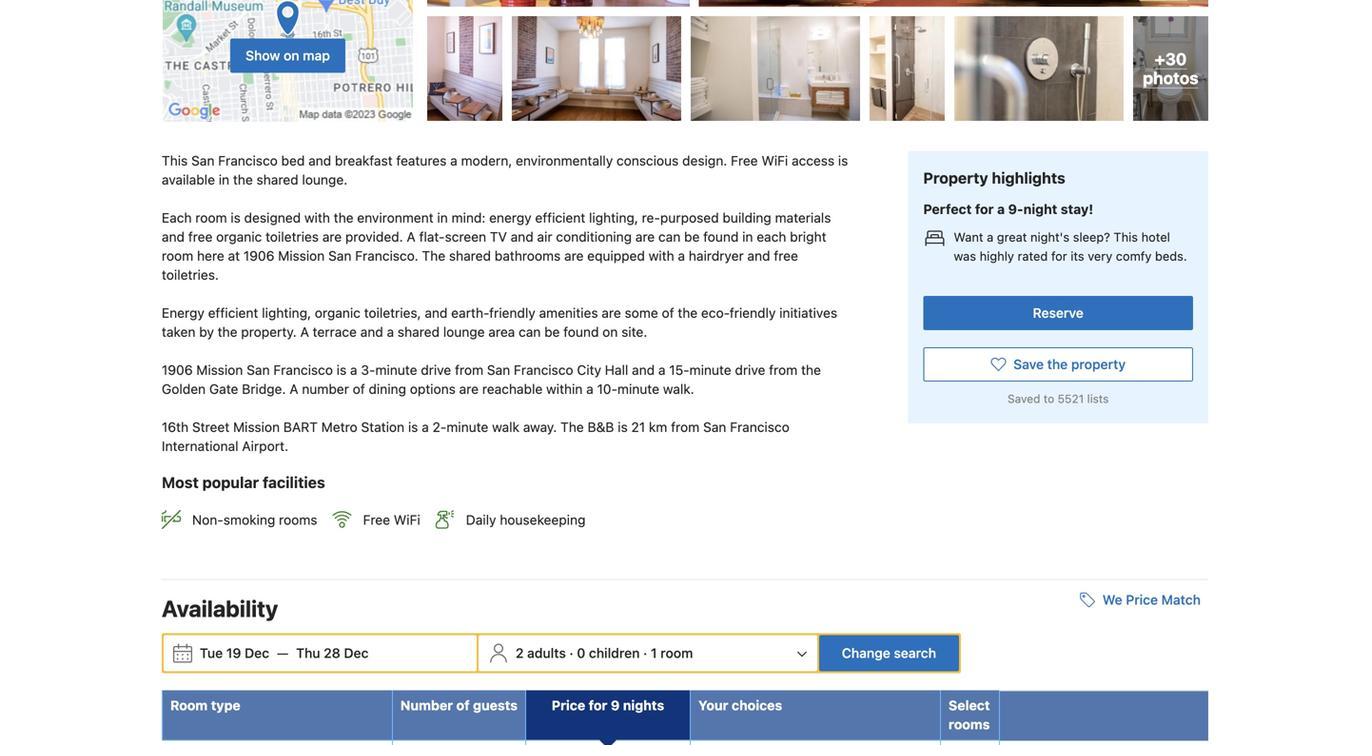 Task type: vqa. For each thing, say whether or not it's contained in the screenshot.
right the friendly
yes



Task type: describe. For each thing, give the bounding box(es) containing it.
we price match button
[[1072, 583, 1209, 617]]

1 · from the left
[[570, 645, 574, 661]]

this san francisco bed and breakfast features a modern, environmentally conscious design. free wifi access is available in the shared lounge. each room is designed with the environment in mind: energy efficient lighting, re-purposed building materials and free organic toiletries are provided. a flat-screen tv and air conditioning are can be found in each bright room here at 1906 mission san francisco. the shared bathrooms are equipped with a hairdryer and free toiletries. energy efficient lighting, organic toiletries, and earth-friendly amenities are some of the eco-friendly initiatives taken by the property. a terrace and a shared lounge area can be found on site. 1906 mission san francisco is a 3-minute drive from san francisco city hall and a 15-minute drive from the golden gate bridge. a number of dining options are reachable within a 10-minute walk. 16th street mission bart metro station is a 2-minute walk away. the b&b is 21 km from san francisco international airport.
[[162, 153, 852, 454]]

here
[[197, 248, 224, 264]]

for for 9-
[[975, 201, 994, 217]]

0 vertical spatial room
[[195, 210, 227, 226]]

san up reachable
[[487, 362, 510, 378]]

wifi inside "this san francisco bed and breakfast features a modern, environmentally conscious design. free wifi access is available in the shared lounge. each room is designed with the environment in mind: energy efficient lighting, re-purposed building materials and free organic toiletries are provided. a flat-screen tv and air conditioning are can be found in each bright room here at 1906 mission san francisco. the shared bathrooms are equipped with a hairdryer and free toiletries. energy efficient lighting, organic toiletries, and earth-friendly amenities are some of the eco-friendly initiatives taken by the property. a terrace and a shared lounge area can be found on site. 1906 mission san francisco is a 3-minute drive from san francisco city hall and a 15-minute drive from the golden gate bridge. a number of dining options are reachable within a 10-minute walk. 16th street mission bart metro station is a 2-minute walk away. the b&b is 21 km from san francisco international airport."
[[762, 153, 788, 169]]

a left 3-
[[350, 362, 357, 378]]

map
[[303, 48, 330, 63]]

environment
[[357, 210, 434, 226]]

taken
[[162, 324, 196, 340]]

rated
[[1018, 249, 1048, 263]]

screen
[[445, 229, 486, 245]]

free inside "this san francisco bed and breakfast features a modern, environmentally conscious design. free wifi access is available in the shared lounge. each room is designed with the environment in mind: energy efficient lighting, re-purposed building materials and free organic toiletries are provided. a flat-screen tv and air conditioning are can be found in each bright room here at 1906 mission san francisco. the shared bathrooms are equipped with a hairdryer and free toiletries. energy efficient lighting, organic toiletries, and earth-friendly amenities are some of the eco-friendly initiatives taken by the property. a terrace and a shared lounge area can be found on site. 1906 mission san francisco is a 3-minute drive from san francisco city hall and a 15-minute drive from the golden gate bridge. a number of dining options are reachable within a 10-minute walk. 16th street mission bart metro station is a 2-minute walk away. the b&b is 21 km from san francisco international airport."
[[731, 153, 758, 169]]

1 drive from the left
[[421, 362, 451, 378]]

1 friendly from the left
[[489, 305, 536, 321]]

number
[[401, 698, 453, 713]]

designed
[[244, 210, 301, 226]]

away.
[[523, 419, 557, 435]]

1 horizontal spatial from
[[671, 419, 700, 435]]

housekeeping
[[500, 512, 586, 528]]

conscious
[[617, 153, 679, 169]]

station
[[361, 419, 405, 435]]

a inside want a great night's sleep? this hotel was highly rated for its very comfy beds.
[[987, 230, 994, 244]]

2 adults · 0 children · 1 room
[[516, 645, 693, 661]]

b&b
[[588, 419, 614, 435]]

san up bridge.
[[247, 362, 270, 378]]

dining
[[369, 381, 406, 397]]

each
[[162, 210, 192, 226]]

property
[[924, 169, 989, 187]]

property
[[1072, 356, 1126, 372]]

walk
[[492, 419, 520, 435]]

building
[[723, 210, 772, 226]]

night's
[[1031, 230, 1070, 244]]

1 horizontal spatial lighting,
[[589, 210, 639, 226]]

lounge.
[[302, 172, 348, 188]]

are left some
[[602, 305, 621, 321]]

perfect
[[924, 201, 972, 217]]

0 horizontal spatial wifi
[[394, 512, 420, 528]]

is right access
[[838, 153, 848, 169]]

2
[[516, 645, 524, 661]]

the up the provided.
[[334, 210, 354, 226]]

9
[[611, 698, 620, 713]]

0 horizontal spatial a
[[290, 381, 298, 397]]

perfect for a 9-night stay!
[[924, 201, 1094, 217]]

bathrooms
[[495, 248, 561, 264]]

2 vertical spatial of
[[456, 698, 470, 713]]

0 horizontal spatial with
[[304, 210, 330, 226]]

children
[[589, 645, 640, 661]]

access
[[792, 153, 835, 169]]

airport.
[[242, 438, 288, 454]]

1 vertical spatial with
[[649, 248, 675, 264]]

bed
[[281, 153, 305, 169]]

a left 10-
[[586, 381, 594, 397]]

thu
[[296, 645, 320, 661]]

lists
[[1088, 392, 1109, 405]]

initiatives
[[780, 305, 838, 321]]

save the property button
[[924, 347, 1194, 382]]

minute up walk.
[[690, 362, 732, 378]]

this inside "this san francisco bed and breakfast features a modern, environmentally conscious design. free wifi access is available in the shared lounge. each room is designed with the environment in mind: energy efficient lighting, re-purposed building materials and free organic toiletries are provided. a flat-screen tv and air conditioning are can be found in each bright room here at 1906 mission san francisco. the shared bathrooms are equipped with a hairdryer and free toiletries. energy efficient lighting, organic toiletries, and earth-friendly amenities are some of the eco-friendly initiatives taken by the property. a terrace and a shared lounge area can be found on site. 1906 mission san francisco is a 3-minute drive from san francisco city hall and a 15-minute drive from the golden gate bridge. a number of dining options are reachable within a 10-minute walk. 16th street mission bart metro station is a 2-minute walk away. the b&b is 21 km from san francisco international airport."
[[162, 153, 188, 169]]

tue 19 dec — thu 28 dec
[[200, 645, 369, 661]]

a left hairdryer
[[678, 248, 685, 264]]

area
[[489, 324, 515, 340]]

price inside we price match "dropdown button"
[[1126, 592, 1158, 608]]

19
[[226, 645, 241, 661]]

9-
[[1009, 201, 1024, 217]]

2 horizontal spatial shared
[[449, 248, 491, 264]]

night
[[1024, 201, 1058, 217]]

1 vertical spatial mission
[[196, 362, 243, 378]]

0 horizontal spatial free
[[363, 512, 390, 528]]

1 vertical spatial room
[[162, 248, 193, 264]]

lounge
[[443, 324, 485, 340]]

2 vertical spatial mission
[[233, 419, 280, 435]]

bart
[[284, 419, 318, 435]]

16th
[[162, 419, 189, 435]]

eco-
[[701, 305, 730, 321]]

0 horizontal spatial be
[[545, 324, 560, 340]]

are down conditioning
[[564, 248, 584, 264]]

save the property
[[1014, 356, 1126, 372]]

+30 photos link
[[1133, 16, 1209, 121]]

by
[[199, 324, 214, 340]]

15-
[[669, 362, 690, 378]]

5521
[[1058, 392, 1084, 405]]

reachable
[[482, 381, 543, 397]]

are right toiletries
[[322, 229, 342, 245]]

great
[[997, 230, 1027, 244]]

most
[[162, 474, 199, 492]]

1 vertical spatial the
[[561, 419, 584, 435]]

1 horizontal spatial organic
[[315, 305, 361, 321]]

is up the number at the left bottom of the page
[[337, 362, 347, 378]]

room
[[170, 698, 208, 713]]

flat-
[[419, 229, 445, 245]]

2 drive from the left
[[735, 362, 766, 378]]

are down "re-"
[[636, 229, 655, 245]]

hotel
[[1142, 230, 1171, 244]]

hall
[[605, 362, 629, 378]]

2 vertical spatial shared
[[398, 324, 440, 340]]

energy
[[162, 305, 205, 321]]

0 horizontal spatial price
[[552, 698, 586, 713]]

daily housekeeping
[[466, 512, 586, 528]]

your
[[699, 698, 729, 713]]

a right features
[[450, 153, 458, 169]]

show on map
[[246, 48, 330, 63]]

1 horizontal spatial efficient
[[535, 210, 586, 226]]

daily
[[466, 512, 496, 528]]

1 dec from the left
[[245, 645, 269, 661]]

1 vertical spatial can
[[519, 324, 541, 340]]

1 horizontal spatial in
[[437, 210, 448, 226]]

1
[[651, 645, 657, 661]]

1 horizontal spatial be
[[684, 229, 700, 245]]

the left eco-
[[678, 305, 698, 321]]

2 dec from the left
[[344, 645, 369, 661]]

save
[[1014, 356, 1044, 372]]

options
[[410, 381, 456, 397]]

purposed
[[660, 210, 719, 226]]

a left 2-
[[422, 419, 429, 435]]

at
[[228, 248, 240, 264]]

tv
[[490, 229, 507, 245]]

0 vertical spatial found
[[704, 229, 739, 245]]

highlights
[[992, 169, 1066, 187]]

amenities
[[539, 305, 598, 321]]

2 horizontal spatial in
[[743, 229, 753, 245]]

price for 9 nights
[[552, 698, 665, 713]]

sleep?
[[1073, 230, 1111, 244]]



Task type: locate. For each thing, give the bounding box(es) containing it.
be
[[684, 229, 700, 245], [545, 324, 560, 340]]

dec
[[245, 645, 269, 661], [344, 645, 369, 661]]

energy
[[489, 210, 532, 226]]

its
[[1071, 249, 1085, 263]]

1 horizontal spatial found
[[704, 229, 739, 245]]

for
[[975, 201, 994, 217], [1052, 249, 1068, 263], [589, 698, 608, 713]]

free down station
[[363, 512, 390, 528]]

0 vertical spatial of
[[662, 305, 674, 321]]

1 vertical spatial in
[[437, 210, 448, 226]]

2 vertical spatial for
[[589, 698, 608, 713]]

mission
[[278, 248, 325, 264], [196, 362, 243, 378], [233, 419, 280, 435]]

organic up at
[[216, 229, 262, 245]]

drive up options
[[421, 362, 451, 378]]

shared
[[257, 172, 299, 188], [449, 248, 491, 264], [398, 324, 440, 340]]

0 horizontal spatial of
[[353, 381, 365, 397]]

a left 15-
[[659, 362, 666, 378]]

site.
[[622, 324, 648, 340]]

0 vertical spatial free
[[188, 229, 213, 245]]

21
[[632, 419, 645, 435]]

hairdryer
[[689, 248, 744, 264]]

the down 'flat-'
[[422, 248, 446, 264]]

we
[[1103, 592, 1123, 608]]

1 vertical spatial of
[[353, 381, 365, 397]]

for left 9 on the bottom of page
[[589, 698, 608, 713]]

0 vertical spatial free
[[731, 153, 758, 169]]

san right km
[[703, 419, 727, 435]]

room up "toiletries."
[[162, 248, 193, 264]]

is
[[838, 153, 848, 169], [231, 210, 241, 226], [337, 362, 347, 378], [408, 419, 418, 435], [618, 419, 628, 435]]

+30 photos
[[1143, 49, 1199, 88]]

1 horizontal spatial 1906
[[244, 248, 275, 264]]

0 horizontal spatial lighting,
[[262, 305, 311, 321]]

saved to 5521 lists
[[1008, 392, 1109, 405]]

1 vertical spatial be
[[545, 324, 560, 340]]

0
[[577, 645, 586, 661]]

· left 1
[[643, 645, 648, 661]]

1 horizontal spatial shared
[[398, 324, 440, 340]]

mission up gate
[[196, 362, 243, 378]]

dec right 19
[[245, 645, 269, 661]]

1 horizontal spatial can
[[659, 229, 681, 245]]

for left 9-
[[975, 201, 994, 217]]

from
[[455, 362, 484, 378], [769, 362, 798, 378], [671, 419, 700, 435]]

availability
[[162, 595, 278, 622]]

beds.
[[1156, 249, 1188, 263]]

1 horizontal spatial the
[[561, 419, 584, 435]]

this up "available"
[[162, 153, 188, 169]]

metro
[[321, 419, 358, 435]]

was
[[954, 249, 977, 263]]

friendly up area
[[489, 305, 536, 321]]

very
[[1088, 249, 1113, 263]]

found up hairdryer
[[704, 229, 739, 245]]

a
[[450, 153, 458, 169], [998, 201, 1005, 217], [987, 230, 994, 244], [678, 248, 685, 264], [387, 324, 394, 340], [350, 362, 357, 378], [659, 362, 666, 378], [586, 381, 594, 397], [422, 419, 429, 435]]

room inside dropdown button
[[661, 645, 693, 661]]

a left 'flat-'
[[407, 229, 416, 245]]

choices
[[732, 698, 783, 713]]

1 horizontal spatial a
[[300, 324, 309, 340]]

organic up terrace
[[315, 305, 361, 321]]

1 horizontal spatial drive
[[735, 362, 766, 378]]

a right bridge.
[[290, 381, 298, 397]]

the right 'by'
[[218, 324, 238, 340]]

friendly left initiatives
[[730, 305, 776, 321]]

0 horizontal spatial friendly
[[489, 305, 536, 321]]

0 horizontal spatial free
[[188, 229, 213, 245]]

room right 1
[[661, 645, 693, 661]]

from down lounge
[[455, 362, 484, 378]]

drive
[[421, 362, 451, 378], [735, 362, 766, 378]]

2 horizontal spatial for
[[1052, 249, 1068, 263]]

0 vertical spatial wifi
[[762, 153, 788, 169]]

rooms down select
[[949, 717, 990, 732]]

0 horizontal spatial in
[[219, 172, 229, 188]]

· left 0
[[570, 645, 574, 661]]

free
[[188, 229, 213, 245], [774, 248, 799, 264]]

can right area
[[519, 324, 541, 340]]

1906 right at
[[244, 248, 275, 264]]

francisco.
[[355, 248, 419, 264]]

non-
[[192, 512, 224, 528]]

1 horizontal spatial this
[[1114, 230, 1138, 244]]

minute left walk
[[447, 419, 489, 435]]

on
[[284, 48, 299, 63], [603, 324, 618, 340]]

of right some
[[662, 305, 674, 321]]

is left designed
[[231, 210, 241, 226]]

1 vertical spatial rooms
[[949, 717, 990, 732]]

shared down the bed
[[257, 172, 299, 188]]

show on map button
[[162, 0, 414, 123], [230, 39, 345, 73]]

the up designed
[[233, 172, 253, 188]]

wifi left daily
[[394, 512, 420, 528]]

most popular facilities
[[162, 474, 325, 492]]

shared down toiletries, in the top left of the page
[[398, 324, 440, 340]]

for left its
[[1052, 249, 1068, 263]]

1 horizontal spatial free
[[774, 248, 799, 264]]

some
[[625, 305, 658, 321]]

the right save
[[1048, 356, 1068, 372]]

0 horizontal spatial organic
[[216, 229, 262, 245]]

1 vertical spatial 1906
[[162, 362, 193, 378]]

rooms down facilities
[[279, 512, 317, 528]]

within
[[546, 381, 583, 397]]

2 · from the left
[[643, 645, 648, 661]]

show
[[246, 48, 280, 63]]

found
[[704, 229, 739, 245], [564, 324, 599, 340]]

a
[[407, 229, 416, 245], [300, 324, 309, 340], [290, 381, 298, 397]]

the down initiatives
[[801, 362, 821, 378]]

modern,
[[461, 153, 512, 169]]

san down the provided.
[[328, 248, 352, 264]]

price left 9 on the bottom of page
[[552, 698, 586, 713]]

2 horizontal spatial a
[[407, 229, 416, 245]]

minute up dining
[[375, 362, 417, 378]]

2 friendly from the left
[[730, 305, 776, 321]]

of
[[662, 305, 674, 321], [353, 381, 365, 397], [456, 698, 470, 713]]

1906 up "golden"
[[162, 362, 193, 378]]

this inside want a great night's sleep? this hotel was highly rated for its very comfy beds.
[[1114, 230, 1138, 244]]

found down the amenities
[[564, 324, 599, 340]]

is left 2-
[[408, 419, 418, 435]]

equipped
[[588, 248, 645, 264]]

toiletries
[[266, 229, 319, 245]]

1 vertical spatial for
[[1052, 249, 1068, 263]]

0 horizontal spatial the
[[422, 248, 446, 264]]

0 vertical spatial rooms
[[279, 512, 317, 528]]

0 vertical spatial a
[[407, 229, 416, 245]]

for for nights
[[589, 698, 608, 713]]

reserve button
[[924, 296, 1194, 330]]

from down initiatives
[[769, 362, 798, 378]]

2 horizontal spatial of
[[662, 305, 674, 321]]

2 vertical spatial in
[[743, 229, 753, 245]]

1 vertical spatial shared
[[449, 248, 491, 264]]

terrace
[[313, 324, 357, 340]]

mission down toiletries
[[278, 248, 325, 264]]

each
[[757, 229, 787, 245]]

your choices
[[699, 698, 783, 713]]

1 vertical spatial free
[[774, 248, 799, 264]]

change
[[842, 645, 891, 661]]

1 vertical spatial wifi
[[394, 512, 420, 528]]

1 horizontal spatial of
[[456, 698, 470, 713]]

a left 9-
[[998, 201, 1005, 217]]

tue 19 dec button
[[192, 636, 277, 671]]

a down toiletries, in the top left of the page
[[387, 324, 394, 340]]

facilities
[[263, 474, 325, 492]]

1 horizontal spatial for
[[975, 201, 994, 217]]

environmentally
[[516, 153, 613, 169]]

0 vertical spatial can
[[659, 229, 681, 245]]

wifi left access
[[762, 153, 788, 169]]

can down "re-"
[[659, 229, 681, 245]]

1 vertical spatial price
[[552, 698, 586, 713]]

this up "comfy"
[[1114, 230, 1138, 244]]

0 vertical spatial mission
[[278, 248, 325, 264]]

1 horizontal spatial price
[[1126, 592, 1158, 608]]

efficient up 'by'
[[208, 305, 258, 321]]

free right design. on the top
[[731, 153, 758, 169]]

0 horizontal spatial this
[[162, 153, 188, 169]]

1 horizontal spatial free
[[731, 153, 758, 169]]

on left site.
[[603, 324, 618, 340]]

free up here
[[188, 229, 213, 245]]

tue
[[200, 645, 223, 661]]

0 horizontal spatial found
[[564, 324, 599, 340]]

1 vertical spatial a
[[300, 324, 309, 340]]

shared down screen
[[449, 248, 491, 264]]

to
[[1044, 392, 1055, 405]]

room
[[195, 210, 227, 226], [162, 248, 193, 264], [661, 645, 693, 661]]

dec right "28"
[[344, 645, 369, 661]]

1 vertical spatial on
[[603, 324, 618, 340]]

0 horizontal spatial room
[[162, 248, 193, 264]]

drive right 15-
[[735, 362, 766, 378]]

0 horizontal spatial efficient
[[208, 305, 258, 321]]

for inside want a great night's sleep? this hotel was highly rated for its very comfy beds.
[[1052, 249, 1068, 263]]

1 vertical spatial this
[[1114, 230, 1138, 244]]

0 vertical spatial 1906
[[244, 248, 275, 264]]

lighting,
[[589, 210, 639, 226], [262, 305, 311, 321]]

0 horizontal spatial rooms
[[279, 512, 317, 528]]

0 vertical spatial shared
[[257, 172, 299, 188]]

lighting, up conditioning
[[589, 210, 639, 226]]

1 vertical spatial organic
[[315, 305, 361, 321]]

in down building at the right of the page
[[743, 229, 753, 245]]

number
[[302, 381, 349, 397]]

efficient up air
[[535, 210, 586, 226]]

we price match
[[1103, 592, 1201, 608]]

·
[[570, 645, 574, 661], [643, 645, 648, 661]]

non-smoking rooms
[[192, 512, 317, 528]]

0 vertical spatial for
[[975, 201, 994, 217]]

design.
[[683, 153, 727, 169]]

free down each
[[774, 248, 799, 264]]

0 vertical spatial with
[[304, 210, 330, 226]]

lighting, up property.
[[262, 305, 311, 321]]

san up "available"
[[191, 153, 215, 169]]

be down the amenities
[[545, 324, 560, 340]]

in up 'flat-'
[[437, 210, 448, 226]]

0 vertical spatial this
[[162, 153, 188, 169]]

on left map
[[284, 48, 299, 63]]

0 horizontal spatial drive
[[421, 362, 451, 378]]

1 horizontal spatial wifi
[[762, 153, 788, 169]]

minute
[[375, 362, 417, 378], [690, 362, 732, 378], [618, 381, 660, 397], [447, 419, 489, 435]]

property.
[[241, 324, 297, 340]]

1 vertical spatial lighting,
[[262, 305, 311, 321]]

is left 21
[[618, 419, 628, 435]]

the left b&b at the left bottom of page
[[561, 419, 584, 435]]

0 vertical spatial be
[[684, 229, 700, 245]]

0 horizontal spatial from
[[455, 362, 484, 378]]

with down "re-"
[[649, 248, 675, 264]]

minute down hall
[[618, 381, 660, 397]]

a left terrace
[[300, 324, 309, 340]]

1 horizontal spatial dec
[[344, 645, 369, 661]]

highly
[[980, 249, 1015, 263]]

1 horizontal spatial on
[[603, 324, 618, 340]]

air
[[537, 229, 553, 245]]

from right km
[[671, 419, 700, 435]]

0 vertical spatial organic
[[216, 229, 262, 245]]

price right the we
[[1126, 592, 1158, 608]]

friendly
[[489, 305, 536, 321], [730, 305, 776, 321]]

are right options
[[459, 381, 479, 397]]

0 horizontal spatial for
[[589, 698, 608, 713]]

rooms inside select rooms
[[949, 717, 990, 732]]

3-
[[361, 362, 375, 378]]

0 horizontal spatial can
[[519, 324, 541, 340]]

2 vertical spatial room
[[661, 645, 693, 661]]

0 vertical spatial price
[[1126, 592, 1158, 608]]

the inside dropdown button
[[1048, 356, 1068, 372]]

1 horizontal spatial ·
[[643, 645, 648, 661]]

change search
[[842, 645, 937, 661]]

1 horizontal spatial room
[[195, 210, 227, 226]]

a up highly
[[987, 230, 994, 244]]

0 vertical spatial in
[[219, 172, 229, 188]]

0 horizontal spatial on
[[284, 48, 299, 63]]

1 horizontal spatial friendly
[[730, 305, 776, 321]]

of left "guests"
[[456, 698, 470, 713]]

wifi
[[762, 153, 788, 169], [394, 512, 420, 528]]

property highlights
[[924, 169, 1066, 187]]

available
[[162, 172, 215, 188]]

1 vertical spatial free
[[363, 512, 390, 528]]

thu 28 dec button
[[289, 636, 376, 671]]

room right each
[[195, 210, 227, 226]]

on inside "this san francisco bed and breakfast features a modern, environmentally conscious design. free wifi access is available in the shared lounge. each room is designed with the environment in mind: energy efficient lighting, re-purposed building materials and free organic toiletries are provided. a flat-screen tv and air conditioning are can be found in each bright room here at 1906 mission san francisco. the shared bathrooms are equipped with a hairdryer and free toiletries. energy efficient lighting, organic toiletries, and earth-friendly amenities are some of the eco-friendly initiatives taken by the property. a terrace and a shared lounge area can be found on site. 1906 mission san francisco is a 3-minute drive from san francisco city hall and a 15-minute drive from the golden gate bridge. a number of dining options are reachable within a 10-minute walk. 16th street mission bart metro station is a 2-minute walk away. the b&b is 21 km from san francisco international airport."
[[603, 324, 618, 340]]

free
[[731, 153, 758, 169], [363, 512, 390, 528]]

of down 3-
[[353, 381, 365, 397]]

earth-
[[451, 305, 489, 321]]

type
[[211, 698, 241, 713]]

2 vertical spatial a
[[290, 381, 298, 397]]

0 horizontal spatial 1906
[[162, 362, 193, 378]]

2 horizontal spatial from
[[769, 362, 798, 378]]

in right "available"
[[219, 172, 229, 188]]

be down purposed
[[684, 229, 700, 245]]

with up toiletries
[[304, 210, 330, 226]]

0 vertical spatial lighting,
[[589, 210, 639, 226]]

2-
[[433, 419, 447, 435]]

0 vertical spatial on
[[284, 48, 299, 63]]

2 horizontal spatial room
[[661, 645, 693, 661]]

free wifi
[[363, 512, 420, 528]]

0 horizontal spatial shared
[[257, 172, 299, 188]]

mission up airport. in the left of the page
[[233, 419, 280, 435]]



